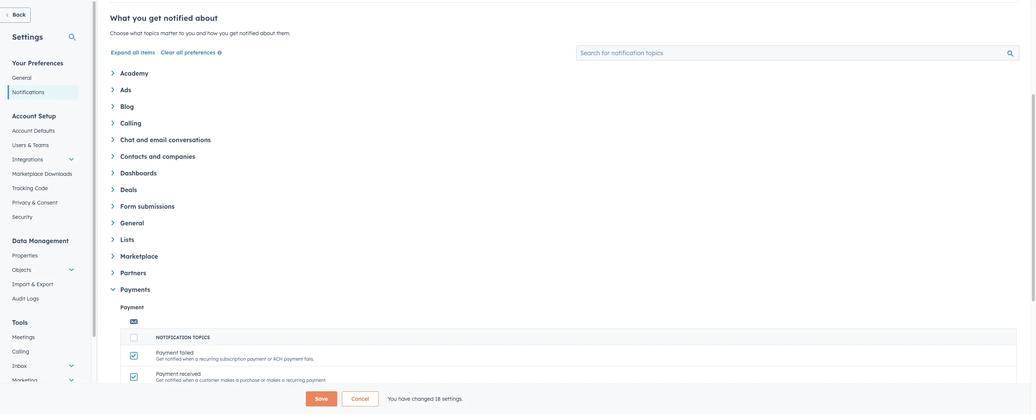 Task type: describe. For each thing, give the bounding box(es) containing it.
companies
[[162, 153, 195, 160]]

1 payment from the left
[[247, 356, 266, 362]]

get notified when a payout is created for payments collected through hubspot payments.
[[156, 399, 349, 404]]

consent
[[37, 199, 58, 206]]

back link
[[0, 8, 31, 23]]

failed
[[180, 350, 194, 356]]

your preferences element
[[8, 59, 79, 100]]

tracking code
[[12, 185, 48, 192]]

all for expand
[[133, 49, 139, 56]]

management
[[29, 237, 69, 245]]

general button
[[112, 219, 1017, 227]]

audit logs
[[12, 295, 39, 302]]

privacy
[[12, 199, 30, 206]]

caret image for general
[[112, 221, 114, 225]]

& for consent
[[32, 199, 36, 206]]

lists
[[120, 236, 134, 244]]

data management element
[[8, 237, 79, 306]]

a left payout
[[195, 399, 198, 404]]

account setup
[[12, 112, 56, 120]]

notified for received
[[165, 378, 182, 383]]

and for contacts and companies
[[149, 153, 161, 160]]

caret image for blog
[[112, 104, 114, 109]]

deals
[[120, 186, 137, 194]]

caret image for contacts and companies
[[112, 154, 114, 159]]

defaults
[[34, 127, 55, 134]]

integrations button
[[8, 152, 79, 167]]

payments.
[[327, 399, 349, 404]]

general inside general link
[[12, 75, 31, 81]]

& for export
[[31, 281, 35, 288]]

cancel button
[[342, 392, 379, 407]]

settings
[[12, 32, 43, 42]]

blog button
[[112, 103, 1017, 110]]

what
[[110, 13, 130, 23]]

0 horizontal spatial about
[[195, 13, 218, 23]]

1 horizontal spatial topics
[[193, 335, 210, 340]]

and for chat and email conversations
[[136, 136, 148, 144]]

ads
[[120, 86, 131, 94]]

marketplace for marketplace downloads
[[12, 171, 43, 177]]

privacy & consent link
[[8, 196, 79, 210]]

2 horizontal spatial you
[[219, 30, 228, 37]]

import
[[12, 281, 30, 288]]

caret image for form submissions
[[112, 204, 114, 209]]

lists button
[[112, 236, 1017, 244]]

conversations
[[169, 136, 211, 144]]

data
[[12, 237, 27, 245]]

save
[[315, 396, 328, 403]]

calling inside tools element
[[12, 348, 29, 355]]

a left customer
[[195, 378, 198, 383]]

a left purchase
[[236, 378, 239, 383]]

for
[[238, 399, 244, 404]]

how
[[207, 30, 218, 37]]

through
[[288, 399, 305, 404]]

chat and email conversations button
[[112, 136, 1017, 144]]

partners button
[[112, 269, 1017, 277]]

submissions
[[138, 203, 175, 210]]

caret image for academy
[[112, 71, 114, 76]]

general link
[[8, 71, 79, 85]]

export
[[37, 281, 53, 288]]

marketing
[[12, 377, 37, 384]]

form submissions
[[120, 203, 175, 210]]

caret image for dashboards
[[112, 171, 114, 175]]

2 makes from the left
[[267, 378, 281, 383]]

purchase
[[240, 378, 260, 383]]

integrations
[[12, 156, 43, 163]]

payout
[[199, 399, 215, 404]]

notified for failed
[[165, 356, 182, 362]]

0 vertical spatial get
[[149, 13, 161, 23]]

chat and email conversations
[[120, 136, 211, 144]]

import & export
[[12, 281, 53, 288]]

notification
[[156, 335, 191, 340]]

hubspot
[[306, 399, 325, 404]]

dashboards button
[[112, 169, 1017, 177]]

expand all items
[[111, 49, 155, 56]]

calling button
[[112, 120, 1017, 127]]

audit
[[12, 295, 25, 302]]

payment for payment
[[120, 304, 144, 311]]

Search for notification topics search field
[[577, 45, 1020, 61]]

is
[[216, 399, 219, 404]]

1 vertical spatial about
[[260, 30, 275, 37]]

payment for payment failed get notified when a recurring subscription payment or ach payment fails.
[[156, 350, 178, 356]]

tracking
[[12, 185, 33, 192]]

account defaults link
[[8, 124, 79, 138]]

or inside payment received get notified when a customer makes a purchase or makes a recurring payment.
[[261, 378, 265, 383]]

preferences
[[185, 49, 216, 56]]

account for account setup
[[12, 112, 37, 120]]

cancel
[[352, 396, 369, 403]]

items
[[141, 49, 155, 56]]

& for teams
[[28, 142, 31, 149]]

audit logs link
[[8, 292, 79, 306]]

caret image for deals
[[112, 187, 114, 192]]

email
[[150, 136, 167, 144]]

1 horizontal spatial general
[[120, 219, 144, 227]]

inbox
[[12, 363, 27, 370]]

privacy & consent
[[12, 199, 58, 206]]

partners
[[120, 269, 146, 277]]

objects button
[[8, 263, 79, 277]]

choose what topics matter to you and how you get notified about them.
[[110, 30, 291, 37]]

marketplace downloads
[[12, 171, 72, 177]]

security link
[[8, 210, 79, 224]]

collected
[[268, 399, 287, 404]]

get for payment failed
[[156, 356, 164, 362]]

1 makes from the left
[[221, 378, 235, 383]]

recurring inside payment failed get notified when a recurring subscription payment or ach payment fails.
[[199, 356, 219, 362]]



Task type: vqa. For each thing, say whether or not it's contained in the screenshot.
left get
yes



Task type: locate. For each thing, give the bounding box(es) containing it.
you
[[133, 13, 147, 23], [186, 30, 195, 37], [219, 30, 228, 37]]

0 horizontal spatial topics
[[144, 30, 159, 37]]

0 vertical spatial topics
[[144, 30, 159, 37]]

get right how
[[230, 30, 238, 37]]

meetings
[[12, 334, 35, 341]]

1 horizontal spatial payment
[[284, 356, 303, 362]]

1 vertical spatial when
[[183, 378, 194, 383]]

caret image inside lists dropdown button
[[112, 237, 114, 242]]

inbox button
[[8, 359, 79, 373]]

& inside 'link'
[[28, 142, 31, 149]]

ads button
[[112, 86, 1017, 94]]

recurring left payment.
[[286, 378, 305, 383]]

1 vertical spatial payment
[[156, 350, 178, 356]]

you
[[388, 396, 397, 403]]

security
[[12, 214, 32, 221]]

0 horizontal spatial calling
[[12, 348, 29, 355]]

notified left them.
[[240, 30, 259, 37]]

them.
[[277, 30, 291, 37]]

1 vertical spatial topics
[[193, 335, 210, 340]]

& left export
[[31, 281, 35, 288]]

1 horizontal spatial recurring
[[286, 378, 305, 383]]

preferences
[[28, 59, 63, 67]]

0 horizontal spatial general
[[12, 75, 31, 81]]

caret image inside academy dropdown button
[[112, 71, 114, 76]]

notified
[[164, 13, 193, 23], [240, 30, 259, 37], [165, 356, 182, 362], [165, 378, 182, 383], [165, 399, 182, 404]]

when inside payment received get notified when a customer makes a purchase or makes a recurring payment.
[[183, 378, 194, 383]]

users & teams
[[12, 142, 49, 149]]

clear all preferences button
[[161, 49, 225, 58]]

18
[[435, 396, 441, 403]]

choose
[[110, 30, 129, 37]]

0 horizontal spatial or
[[261, 378, 265, 383]]

marketplace downloads link
[[8, 167, 79, 181]]

account setup element
[[8, 112, 79, 224]]

caret image inside form submissions dropdown button
[[112, 204, 114, 209]]

0 horizontal spatial marketplace
[[12, 171, 43, 177]]

topics right what
[[144, 30, 159, 37]]

2 account from the top
[[12, 127, 32, 134]]

calling up inbox
[[12, 348, 29, 355]]

when left customer
[[183, 378, 194, 383]]

payment down payments
[[120, 304, 144, 311]]

tools
[[12, 319, 28, 327]]

payments
[[245, 399, 267, 404]]

when up "received"
[[183, 356, 194, 362]]

payment received get notified when a customer makes a purchase or makes a recurring payment.
[[156, 371, 327, 383]]

notified up "to" at the top of the page
[[164, 13, 193, 23]]

ach
[[273, 356, 283, 362]]

recurring up customer
[[199, 356, 219, 362]]

2 vertical spatial payment
[[156, 371, 178, 378]]

0 horizontal spatial makes
[[221, 378, 235, 383]]

1 horizontal spatial you
[[186, 30, 195, 37]]

1 vertical spatial recurring
[[286, 378, 305, 383]]

general down your
[[12, 75, 31, 81]]

contacts and companies
[[120, 153, 195, 160]]

caret image for calling
[[112, 121, 114, 126]]

marketplace inside account setup element
[[12, 171, 43, 177]]

notified down notification
[[165, 356, 182, 362]]

1 horizontal spatial makes
[[267, 378, 281, 383]]

2 when from the top
[[183, 378, 194, 383]]

to
[[179, 30, 184, 37]]

all
[[133, 49, 139, 56], [176, 49, 183, 56]]

caret image
[[112, 71, 114, 76], [112, 87, 114, 92], [112, 171, 114, 175], [112, 187, 114, 192], [112, 204, 114, 209], [112, 221, 114, 225], [112, 237, 114, 242], [112, 271, 114, 275], [111, 288, 115, 291]]

notifications link
[[8, 85, 79, 100]]

0 vertical spatial &
[[28, 142, 31, 149]]

created
[[220, 399, 237, 404]]

payments
[[120, 286, 150, 294]]

when for received
[[183, 378, 194, 383]]

expand
[[111, 49, 131, 56]]

2 payment from the left
[[284, 356, 303, 362]]

form
[[120, 203, 136, 210]]

about
[[195, 13, 218, 23], [260, 30, 275, 37]]

meetings link
[[8, 330, 79, 345]]

all for clear
[[176, 49, 183, 56]]

you right "to" at the top of the page
[[186, 30, 195, 37]]

users & teams link
[[8, 138, 79, 152]]

subscription
[[220, 356, 246, 362]]

payment left ach
[[247, 356, 266, 362]]

payment
[[247, 356, 266, 362], [284, 356, 303, 362]]

3 caret image from the top
[[112, 137, 114, 142]]

properties
[[12, 252, 38, 259]]

1 vertical spatial general
[[120, 219, 144, 227]]

makes
[[221, 378, 235, 383], [267, 378, 281, 383]]

marketplace up partners
[[120, 253, 158, 260]]

or
[[268, 356, 272, 362], [261, 378, 265, 383]]

caret image
[[112, 104, 114, 109], [112, 121, 114, 126], [112, 137, 114, 142], [112, 154, 114, 159], [112, 254, 114, 259]]

a down ach
[[282, 378, 285, 383]]

1 horizontal spatial calling
[[120, 120, 142, 127]]

import & export link
[[8, 277, 79, 292]]

get up 'matter' at the top left of page
[[149, 13, 161, 23]]

and down email
[[149, 153, 161, 160]]

downloads
[[45, 171, 72, 177]]

notification topics
[[156, 335, 210, 340]]

caret image inside the blog dropdown button
[[112, 104, 114, 109]]

what you get notified about
[[110, 13, 218, 23]]

calling link
[[8, 345, 79, 359]]

3 get from the top
[[156, 399, 164, 404]]

& right users
[[28, 142, 31, 149]]

1 vertical spatial get
[[230, 30, 238, 37]]

1 horizontal spatial all
[[176, 49, 183, 56]]

1 get from the top
[[156, 356, 164, 362]]

0 horizontal spatial get
[[149, 13, 161, 23]]

0 horizontal spatial recurring
[[199, 356, 219, 362]]

0 horizontal spatial payment
[[247, 356, 266, 362]]

get inside payment received get notified when a customer makes a purchase or makes a recurring payment.
[[156, 378, 164, 383]]

2 get from the top
[[156, 378, 164, 383]]

teams
[[33, 142, 49, 149]]

caret image for partners
[[112, 271, 114, 275]]

properties link
[[8, 249, 79, 263]]

notified down "received"
[[165, 399, 182, 404]]

2 vertical spatial when
[[183, 399, 194, 404]]

when for failed
[[183, 356, 194, 362]]

and right chat
[[136, 136, 148, 144]]

you up what
[[133, 13, 147, 23]]

payment inside payment received get notified when a customer makes a purchase or makes a recurring payment.
[[156, 371, 178, 378]]

caret image inside dashboards dropdown button
[[112, 171, 114, 175]]

account defaults
[[12, 127, 55, 134]]

caret image for chat and email conversations
[[112, 137, 114, 142]]

when left payout
[[183, 399, 194, 404]]

general down form
[[120, 219, 144, 227]]

users
[[12, 142, 26, 149]]

0 vertical spatial or
[[268, 356, 272, 362]]

1 vertical spatial &
[[32, 199, 36, 206]]

caret image inside general dropdown button
[[112, 221, 114, 225]]

0 vertical spatial marketplace
[[12, 171, 43, 177]]

2 vertical spatial and
[[149, 153, 161, 160]]

all inside clear all preferences button
[[176, 49, 183, 56]]

0 vertical spatial when
[[183, 356, 194, 362]]

and left how
[[196, 30, 206, 37]]

payment left "received"
[[156, 371, 178, 378]]

settings.
[[442, 396, 463, 403]]

3 when from the top
[[183, 399, 194, 404]]

caret image inside marketplace dropdown button
[[112, 254, 114, 259]]

1 horizontal spatial marketplace
[[120, 253, 158, 260]]

notified inside payment failed get notified when a recurring subscription payment or ach payment fails.
[[165, 356, 182, 362]]

marketing button
[[8, 373, 79, 388]]

payment down notification
[[156, 350, 178, 356]]

makes up collected
[[267, 378, 281, 383]]

1 account from the top
[[12, 112, 37, 120]]

& right privacy
[[32, 199, 36, 206]]

1 all from the left
[[133, 49, 139, 56]]

2 vertical spatial &
[[31, 281, 35, 288]]

caret image inside the partners dropdown button
[[112, 271, 114, 275]]

0 vertical spatial about
[[195, 13, 218, 23]]

5 caret image from the top
[[112, 254, 114, 259]]

caret image inside chat and email conversations dropdown button
[[112, 137, 114, 142]]

notified down failed
[[165, 378, 182, 383]]

about up how
[[195, 13, 218, 23]]

1 horizontal spatial or
[[268, 356, 272, 362]]

caret image for ads
[[112, 87, 114, 92]]

payment for payment received get notified when a customer makes a purchase or makes a recurring payment.
[[156, 371, 178, 378]]

all right clear
[[176, 49, 183, 56]]

2 horizontal spatial and
[[196, 30, 206, 37]]

general
[[12, 75, 31, 81], [120, 219, 144, 227]]

0 vertical spatial recurring
[[199, 356, 219, 362]]

caret image for payments
[[111, 288, 115, 291]]

a inside payment failed get notified when a recurring subscription payment or ach payment fails.
[[195, 356, 198, 362]]

0 vertical spatial account
[[12, 112, 37, 120]]

0 vertical spatial payment
[[120, 304, 144, 311]]

contacts
[[120, 153, 147, 160]]

4 caret image from the top
[[112, 154, 114, 159]]

caret image for marketplace
[[112, 254, 114, 259]]

topics up failed
[[193, 335, 210, 340]]

marketplace for marketplace
[[120, 253, 158, 260]]

1 vertical spatial marketplace
[[120, 253, 158, 260]]

you right how
[[219, 30, 228, 37]]

objects
[[12, 267, 31, 274]]

2 caret image from the top
[[112, 121, 114, 126]]

1 horizontal spatial and
[[149, 153, 161, 160]]

calling
[[120, 120, 142, 127], [12, 348, 29, 355]]

caret image inside deals dropdown button
[[112, 187, 114, 192]]

notified inside payment received get notified when a customer makes a purchase or makes a recurring payment.
[[165, 378, 182, 383]]

caret image inside calling "dropdown button"
[[112, 121, 114, 126]]

chat
[[120, 136, 135, 144]]

clear
[[161, 49, 175, 56]]

0 vertical spatial and
[[196, 30, 206, 37]]

tools element
[[8, 319, 79, 414]]

all left the items
[[133, 49, 139, 56]]

notifications
[[12, 89, 44, 96]]

when inside payment failed get notified when a recurring subscription payment or ach payment fails.
[[183, 356, 194, 362]]

account up users
[[12, 127, 32, 134]]

payment inside payment failed get notified when a recurring subscription payment or ach payment fails.
[[156, 350, 178, 356]]

1 horizontal spatial get
[[230, 30, 238, 37]]

caret image inside payments dropdown button
[[111, 288, 115, 291]]

1 vertical spatial or
[[261, 378, 265, 383]]

1 vertical spatial and
[[136, 136, 148, 144]]

0 horizontal spatial you
[[133, 13, 147, 23]]

blog
[[120, 103, 134, 110]]

payment.
[[307, 378, 327, 383]]

save button
[[306, 392, 338, 407]]

logs
[[27, 295, 39, 302]]

or left ach
[[268, 356, 272, 362]]

get inside payment failed get notified when a recurring subscription payment or ach payment fails.
[[156, 356, 164, 362]]

your
[[12, 59, 26, 67]]

1 vertical spatial get
[[156, 378, 164, 383]]

clear all preferences
[[161, 49, 216, 56]]

0 vertical spatial get
[[156, 356, 164, 362]]

or right purchase
[[261, 378, 265, 383]]

2 vertical spatial get
[[156, 399, 164, 404]]

& inside data management element
[[31, 281, 35, 288]]

1 caret image from the top
[[112, 104, 114, 109]]

0 vertical spatial general
[[12, 75, 31, 81]]

academy button
[[112, 70, 1017, 77]]

0 horizontal spatial and
[[136, 136, 148, 144]]

fails.
[[304, 356, 314, 362]]

1 horizontal spatial about
[[260, 30, 275, 37]]

marketplace button
[[112, 253, 1017, 260]]

2 all from the left
[[176, 49, 183, 56]]

1 vertical spatial calling
[[12, 348, 29, 355]]

get
[[149, 13, 161, 23], [230, 30, 238, 37]]

data management
[[12, 237, 69, 245]]

caret image for lists
[[112, 237, 114, 242]]

payment failed get notified when a recurring subscription payment or ach payment fails.
[[156, 350, 314, 362]]

account up account defaults
[[12, 112, 37, 120]]

0 horizontal spatial all
[[133, 49, 139, 56]]

contacts and companies button
[[112, 153, 1017, 160]]

form submissions button
[[112, 203, 1017, 210]]

notified for you
[[164, 13, 193, 23]]

1 vertical spatial account
[[12, 127, 32, 134]]

0 vertical spatial calling
[[120, 120, 142, 127]]

get for payment received
[[156, 378, 164, 383]]

and
[[196, 30, 206, 37], [136, 136, 148, 144], [149, 153, 161, 160]]

account for account defaults
[[12, 127, 32, 134]]

recurring inside payment received get notified when a customer makes a purchase or makes a recurring payment.
[[286, 378, 305, 383]]

makes right customer
[[221, 378, 235, 383]]

marketplace down the integrations
[[12, 171, 43, 177]]

a right failed
[[195, 356, 198, 362]]

about left them.
[[260, 30, 275, 37]]

1 when from the top
[[183, 356, 194, 362]]

calling up chat
[[120, 120, 142, 127]]

matter
[[161, 30, 178, 37]]

payment right ach
[[284, 356, 303, 362]]

caret image inside contacts and companies dropdown button
[[112, 154, 114, 159]]

or inside payment failed get notified when a recurring subscription payment or ach payment fails.
[[268, 356, 272, 362]]

caret image inside ads dropdown button
[[112, 87, 114, 92]]



